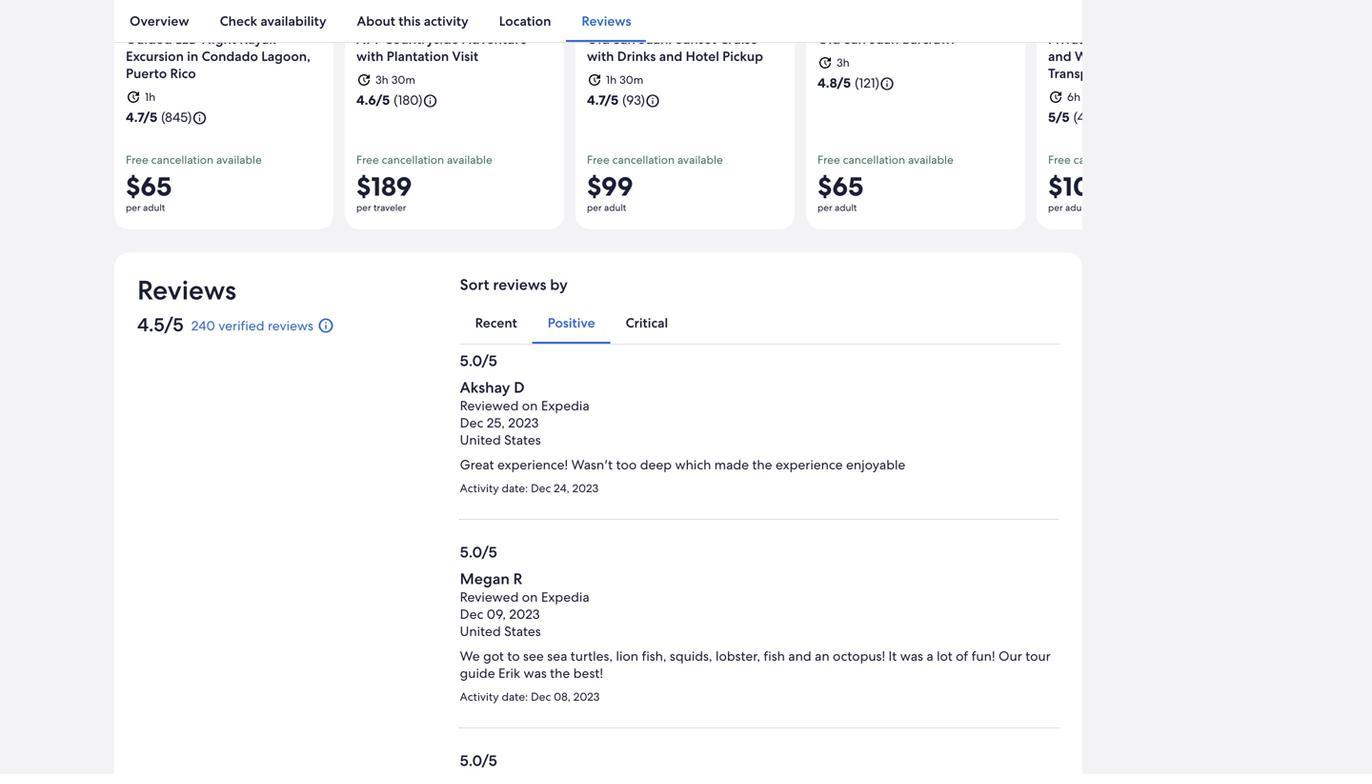 Task type: locate. For each thing, give the bounding box(es) containing it.
small image
[[317, 317, 334, 335]]

3h up the 4.6/5 (180)
[[376, 73, 389, 87]]

0 horizontal spatial 3h
[[376, 73, 389, 87]]

1 vertical spatial date:
[[502, 690, 528, 705]]

0 horizontal spatial xsmall image
[[192, 111, 207, 126]]

5 per from the left
[[1049, 202, 1063, 214]]

4 free from the left
[[818, 153, 840, 167]]

2 united from the top
[[460, 623, 501, 640]]

2023 right "25,"
[[508, 415, 539, 432]]

cancellation up $99
[[613, 153, 675, 167]]

5.0/5 akshay d reviewed on expedia dec 25, 2023 united states great experience! wasn't too deep which made the experience enjoyable activity date: dec 24, 2023
[[460, 351, 906, 496]]

0 vertical spatial 1h
[[606, 73, 617, 87]]

united
[[460, 432, 501, 449], [460, 623, 501, 640]]

expedia for d
[[541, 397, 590, 415]]

5.0/5 inside 5.0/5 akshay d reviewed on expedia dec 25, 2023 united states great experience! wasn't too deep which made the experience enjoyable activity date: dec 24, 2023
[[460, 351, 497, 371]]

great
[[460, 457, 494, 474]]

cancellation down (121)
[[843, 153, 906, 167]]

reviewed inside 5.0/5 akshay d reviewed on expedia dec 25, 2023 united states great experience! wasn't too deep which made the experience enjoyable activity date: dec 24, 2023
[[460, 397, 519, 415]]

1 $65 from the left
[[126, 169, 172, 204]]

list
[[114, 0, 1083, 42]]

united for akshay d
[[460, 432, 501, 449]]

3 with from the left
[[1171, 48, 1198, 65]]

1 old from the left
[[587, 31, 610, 48]]

1 vertical spatial xsmall image
[[192, 111, 207, 126]]

1 horizontal spatial 4.7/5
[[587, 92, 619, 109]]

the
[[753, 457, 773, 474], [550, 665, 570, 682]]

activity down great
[[460, 481, 499, 496]]

expedia right 'd'
[[541, 397, 590, 415]]

available for (845)
[[216, 153, 262, 167]]

expedia
[[541, 397, 590, 415], [541, 589, 590, 606]]

enjoyable
[[846, 457, 906, 474]]

old san juan: sunset cruise with drinks and hotel pickup
[[587, 31, 763, 65]]

1 expedia from the top
[[541, 397, 590, 415]]

reviewed inside the 5.0/5 megan r reviewed on expedia dec 09, 2023 united states we got to see sea turtles, lion fish, squids, lobster, fish and an  octopus! it was a lot of fun! our tour guide erik was the best! activity date: dec 08, 2023
[[460, 589, 519, 606]]

reviews left by
[[493, 275, 547, 295]]

2023 right 24, at the bottom left of page
[[573, 481, 599, 496]]

0 vertical spatial the
[[753, 457, 773, 474]]

4 adult from the left
[[1066, 202, 1088, 214]]

free up $99
[[587, 153, 610, 167]]

xsmall image for (121)
[[880, 76, 895, 92]]

and inside private el yunque rainforest and waterfalls tour with transport
[[1049, 48, 1072, 65]]

1 horizontal spatial reviews
[[582, 12, 632, 30]]

1 horizontal spatial free cancellation available $65 per adult
[[818, 153, 954, 214]]

san left juan
[[844, 31, 866, 48]]

available inside free cancellation available $189 per traveler
[[447, 153, 493, 167]]

dec left 08,
[[531, 690, 551, 705]]

activity inside the 5.0/5 megan r reviewed on expedia dec 09, 2023 united states we got to see sea turtles, lion fish, squids, lobster, fish and an  octopus! it was a lot of fun! our tour guide erik was the best! activity date: dec 08, 2023
[[460, 690, 499, 705]]

recent
[[475, 314, 517, 332]]

was right erik
[[524, 665, 547, 682]]

megan
[[460, 569, 510, 589]]

with
[[357, 48, 384, 65], [587, 48, 614, 65], [1171, 48, 1198, 65]]

1 horizontal spatial xsmall image
[[880, 76, 895, 92]]

on right 09,
[[522, 589, 538, 606]]

date: down erik
[[502, 690, 528, 705]]

with right tour
[[1171, 48, 1198, 65]]

available
[[216, 153, 262, 167], [447, 153, 493, 167], [678, 153, 723, 167], [908, 153, 954, 167], [1139, 153, 1185, 167]]

private
[[1049, 31, 1091, 48]]

activity down "guide"
[[460, 690, 499, 705]]

0 vertical spatial on
[[522, 397, 538, 415]]

tab list
[[460, 302, 1060, 344]]

free down 4.8/5
[[818, 153, 840, 167]]

expedia inside the 5.0/5 megan r reviewed on expedia dec 09, 2023 united states we got to see sea turtles, lion fish, squids, lobster, fish and an  octopus! it was a lot of fun! our tour guide erik was the best! activity date: dec 08, 2023
[[541, 589, 590, 606]]

tour
[[1026, 648, 1051, 665]]

2 5.0/5 from the top
[[460, 543, 497, 563]]

which
[[675, 457, 711, 474]]

united inside 5.0/5 akshay d reviewed on expedia dec 25, 2023 united states great experience! wasn't too deep which made the experience enjoyable activity date: dec 24, 2023
[[460, 432, 501, 449]]

3 available from the left
[[678, 153, 723, 167]]

per inside free cancellation available $189 per traveler
[[357, 202, 371, 214]]

1 horizontal spatial and
[[789, 648, 812, 665]]

yunque
[[1108, 31, 1155, 48]]

1h 30m
[[606, 73, 644, 87]]

5.0/5 up megan
[[460, 543, 497, 563]]

expedia right r
[[541, 589, 590, 606]]

1 vertical spatial expedia
[[541, 589, 590, 606]]

2 states from the top
[[504, 623, 541, 640]]

dec left 24, at the bottom left of page
[[531, 481, 551, 496]]

0 vertical spatial expedia
[[541, 397, 590, 415]]

0 vertical spatial date:
[[502, 481, 528, 496]]

2023 down best!
[[574, 690, 600, 705]]

(845)
[[161, 109, 192, 126]]

1 5.0/5 from the top
[[460, 351, 497, 371]]

about
[[357, 12, 396, 30]]

2 adult from the left
[[604, 202, 627, 214]]

sunset
[[675, 31, 717, 48]]

1 horizontal spatial $65
[[818, 169, 864, 204]]

1h
[[606, 73, 617, 87], [145, 90, 156, 104]]

5.0/5 up akshay
[[460, 351, 497, 371]]

united for megan r
[[460, 623, 501, 640]]

0 horizontal spatial 30m
[[391, 73, 416, 87]]

states up to
[[504, 623, 541, 640]]

cancellation
[[151, 153, 214, 167], [382, 153, 444, 167], [613, 153, 675, 167], [843, 153, 906, 167], [1074, 153, 1136, 167]]

xsmall image left "6h"
[[1049, 90, 1064, 105]]

states
[[504, 432, 541, 449], [504, 623, 541, 640]]

0 vertical spatial xsmall image
[[880, 76, 895, 92]]

2 old from the left
[[818, 31, 841, 48]]

2 san from the left
[[844, 31, 866, 48]]

1 vertical spatial united
[[460, 623, 501, 640]]

cancellation inside "free cancellation available $99 per adult"
[[613, 153, 675, 167]]

san inside old san juan: sunset cruise with drinks and hotel pickup
[[613, 31, 636, 48]]

0 horizontal spatial the
[[550, 665, 570, 682]]

(180)
[[394, 92, 423, 109]]

adult inside "free cancellation available $99 per adult"
[[604, 202, 627, 214]]

xsmall image down rico
[[192, 111, 207, 126]]

xsmall image up 4.6/5
[[357, 73, 372, 88]]

0 horizontal spatial 1h
[[145, 90, 156, 104]]

(121)
[[855, 74, 880, 92]]

with up 1h 30m
[[587, 48, 614, 65]]

(468)
[[1074, 109, 1105, 126]]

2 date: from the top
[[502, 690, 528, 705]]

list containing overview
[[114, 0, 1083, 42]]

2 free cancellation available $65 per adult from the left
[[818, 153, 954, 214]]

4 cancellation from the left
[[843, 153, 906, 167]]

the up 08,
[[550, 665, 570, 682]]

1h up 4.7/5 (845)
[[145, 90, 156, 104]]

our
[[999, 648, 1023, 665]]

adult
[[143, 202, 165, 214], [604, 202, 627, 214], [835, 202, 857, 214], [1066, 202, 1088, 214]]

25,
[[487, 415, 505, 432]]

xsmall image
[[818, 55, 833, 71], [357, 73, 372, 88], [587, 73, 602, 88], [126, 90, 141, 105], [1049, 90, 1064, 105], [423, 93, 438, 109], [645, 93, 661, 109]]

3 per from the left
[[587, 202, 602, 214]]

date: down experience!
[[502, 481, 528, 496]]

old
[[587, 31, 610, 48], [818, 31, 841, 48]]

activity
[[424, 12, 469, 30]]

3 cancellation from the left
[[613, 153, 675, 167]]

free inside free cancellation available $189 per traveler
[[357, 153, 379, 167]]

the right made
[[753, 457, 773, 474]]

1 vertical spatial states
[[504, 623, 541, 640]]

availability
[[261, 12, 327, 30]]

san left juan:
[[613, 31, 636, 48]]

0 vertical spatial activity
[[460, 481, 499, 496]]

cancellation down the (845) at top left
[[151, 153, 214, 167]]

per for 4.6/5 (180)
[[357, 202, 371, 214]]

6h
[[1068, 90, 1081, 104]]

1 horizontal spatial old
[[818, 31, 841, 48]]

1 30m from the left
[[391, 73, 416, 87]]

0 vertical spatial reviewed
[[460, 397, 519, 415]]

2 on from the top
[[522, 589, 538, 606]]

2 30m from the left
[[620, 73, 644, 87]]

1 san from the left
[[613, 31, 636, 48]]

on
[[522, 397, 538, 415], [522, 589, 538, 606]]

per inside $104 per adult
[[1049, 202, 1063, 214]]

free cancellation available $65 per adult
[[126, 153, 262, 214], [818, 153, 954, 214]]

cancellation inside free cancellation available $189 per traveler
[[382, 153, 444, 167]]

on for r
[[522, 589, 538, 606]]

free cancellation available $189 per traveler
[[357, 153, 493, 214]]

3h 30m
[[376, 73, 416, 87]]

available inside "free cancellation available $99 per adult"
[[678, 153, 723, 167]]

best!
[[574, 665, 603, 682]]

reviews up drinks
[[582, 12, 632, 30]]

xsmall image down old san juan barcrawl
[[880, 76, 895, 92]]

reviews up 240
[[137, 273, 237, 308]]

free up $189
[[357, 153, 379, 167]]

states up experience!
[[504, 432, 541, 449]]

0 vertical spatial states
[[504, 432, 541, 449]]

fish
[[764, 648, 785, 665]]

4.8/5 (121)
[[818, 74, 880, 92]]

0 horizontal spatial san
[[613, 31, 636, 48]]

was left a
[[901, 648, 924, 665]]

old for old san juan: sunset cruise with drinks and hotel pickup
[[587, 31, 610, 48]]

0 horizontal spatial $65
[[126, 169, 172, 204]]

4.5/5
[[137, 313, 184, 337]]

and
[[659, 48, 683, 65], [1049, 48, 1072, 65], [789, 648, 812, 665]]

cancellation up $189
[[382, 153, 444, 167]]

2 with from the left
[[587, 48, 614, 65]]

2 free from the left
[[357, 153, 379, 167]]

0 vertical spatial reviews
[[493, 275, 547, 295]]

on right "25,"
[[522, 397, 538, 415]]

about this activity
[[357, 12, 469, 30]]

2 available from the left
[[447, 153, 493, 167]]

dec left "25,"
[[460, 415, 484, 432]]

dec left 09,
[[460, 606, 484, 623]]

1 free from the left
[[126, 153, 148, 167]]

1 vertical spatial the
[[550, 665, 570, 682]]

1 horizontal spatial 30m
[[620, 73, 644, 87]]

1 available from the left
[[216, 153, 262, 167]]

condado
[[202, 48, 258, 65]]

and left el
[[1049, 48, 1072, 65]]

2 vertical spatial 5.0/5
[[460, 752, 497, 772]]

2 per from the left
[[357, 202, 371, 214]]

san for juan
[[844, 31, 866, 48]]

0 vertical spatial 3h
[[837, 55, 850, 70]]

and inside old san juan: sunset cruise with drinks and hotel pickup
[[659, 48, 683, 65]]

available for (93)
[[678, 153, 723, 167]]

atv
[[357, 31, 381, 48]]

1 vertical spatial reviewed
[[460, 589, 519, 606]]

an
[[815, 648, 830, 665]]

and left hotel
[[659, 48, 683, 65]]

and left an
[[789, 648, 812, 665]]

1 free cancellation available $65 per adult from the left
[[126, 153, 262, 214]]

4.7/5 for $99
[[587, 92, 619, 109]]

0 horizontal spatial reviews
[[268, 317, 313, 335]]

1 cancellation from the left
[[151, 153, 214, 167]]

4.7/5
[[587, 92, 619, 109], [126, 109, 157, 126]]

experience!
[[498, 457, 568, 474]]

4.7/5 down 1h 30m
[[587, 92, 619, 109]]

4.7/5 left the (845) at top left
[[126, 109, 157, 126]]

united up great
[[460, 432, 501, 449]]

with up 3h 30m
[[357, 48, 384, 65]]

expedia inside 5.0/5 akshay d reviewed on expedia dec 25, 2023 united states great experience! wasn't too deep which made the experience enjoyable activity date: dec 24, 2023
[[541, 397, 590, 415]]

reviews inside button
[[268, 317, 313, 335]]

show next activity card image
[[1071, 49, 1094, 72]]

old san juan barcrawl
[[818, 31, 955, 48]]

atv countryside adventure with plantation visit image
[[345, 0, 564, 15]]

1 horizontal spatial 1h
[[606, 73, 617, 87]]

30m up (93) at the left
[[620, 73, 644, 87]]

1 with from the left
[[357, 48, 384, 65]]

xsmall image for old san juan: sunset cruise with drinks and hotel pickup
[[587, 73, 602, 88]]

0 vertical spatial 5.0/5
[[460, 351, 497, 371]]

united inside the 5.0/5 megan r reviewed on expedia dec 09, 2023 united states we got to see sea turtles, lion fish, squids, lobster, fish and an  octopus! it was a lot of fun! our tour guide erik was the best! activity date: dec 08, 2023
[[460, 623, 501, 640]]

adult inside $104 per adult
[[1066, 202, 1088, 214]]

excursion
[[126, 48, 184, 65]]

1 states from the top
[[504, 432, 541, 449]]

1 vertical spatial 5.0/5
[[460, 543, 497, 563]]

reviewed
[[460, 397, 519, 415], [460, 589, 519, 606]]

a
[[927, 648, 934, 665]]

$104
[[1049, 169, 1108, 204]]

3 free from the left
[[587, 153, 610, 167]]

old left drinks
[[587, 31, 610, 48]]

xsmall image up 4.8/5
[[818, 55, 833, 71]]

wasn't
[[572, 457, 613, 474]]

$104 per adult
[[1049, 169, 1108, 214]]

states inside the 5.0/5 megan r reviewed on expedia dec 09, 2023 united states we got to see sea turtles, lion fish, squids, lobster, fish and an  octopus! it was a lot of fun! our tour guide erik was the best! activity date: dec 08, 2023
[[504, 623, 541, 640]]

1 vertical spatial reviews
[[137, 273, 237, 308]]

1 horizontal spatial san
[[844, 31, 866, 48]]

1 vertical spatial activity
[[460, 690, 499, 705]]

3h up the 4.8/5 (121)
[[837, 55, 850, 70]]

guided led night kayak excursion in condado lagoon, puerto rico image
[[114, 0, 334, 15]]

lagoon,
[[261, 48, 311, 65]]

xsmall image down drinks
[[645, 93, 661, 109]]

2 horizontal spatial with
[[1171, 48, 1198, 65]]

1 vertical spatial 3h
[[376, 73, 389, 87]]

1 horizontal spatial 3h
[[837, 55, 850, 70]]

on inside 5.0/5 akshay d reviewed on expedia dec 25, 2023 united states great experience! wasn't too deep which made the experience enjoyable activity date: dec 24, 2023
[[522, 397, 538, 415]]

tab list containing recent
[[460, 302, 1060, 344]]

5.0/5 for akshay d
[[460, 351, 497, 371]]

1 united from the top
[[460, 432, 501, 449]]

xsmall image for atv countryside adventure with plantation visit
[[357, 73, 372, 88]]

xsmall image down puerto
[[126, 90, 141, 105]]

it
[[889, 648, 897, 665]]

1 activity from the top
[[460, 481, 499, 496]]

cancellation for (845)
[[151, 153, 214, 167]]

1 per from the left
[[126, 202, 141, 214]]

free for 4.7/5 (93)
[[587, 153, 610, 167]]

1 horizontal spatial with
[[587, 48, 614, 65]]

reviewed up great
[[460, 397, 519, 415]]

sea
[[547, 648, 568, 665]]

5.0/5 inside the 5.0/5 megan r reviewed on expedia dec 09, 2023 united states we got to see sea turtles, lion fish, squids, lobster, fish and an  octopus! it was a lot of fun! our tour guide erik was the best! activity date: dec 08, 2023
[[460, 543, 497, 563]]

xsmall image down plantation on the top left of page
[[423, 93, 438, 109]]

0 horizontal spatial 4.7/5
[[126, 109, 157, 126]]

2 expedia from the top
[[541, 589, 590, 606]]

with inside private el yunque rainforest and waterfalls tour with transport
[[1171, 48, 1198, 65]]

2 horizontal spatial and
[[1049, 48, 1072, 65]]

date: inside the 5.0/5 megan r reviewed on expedia dec 09, 2023 united states we got to see sea turtles, lion fish, squids, lobster, fish and an  octopus! it was a lot of fun! our tour guide erik was the best! activity date: dec 08, 2023
[[502, 690, 528, 705]]

per for 4.7/5 (93)
[[587, 202, 602, 214]]

1 on from the top
[[522, 397, 538, 415]]

per for 4.7/5 (845)
[[126, 202, 141, 214]]

30m up the (180)
[[391, 73, 416, 87]]

2 $65 from the left
[[818, 169, 864, 204]]

1 vertical spatial on
[[522, 589, 538, 606]]

0 horizontal spatial free cancellation available $65 per adult
[[126, 153, 262, 214]]

free up the $104
[[1049, 153, 1071, 167]]

private el yunque rainforest and waterfalls tour with transport image
[[1037, 0, 1256, 15]]

hotel
[[686, 48, 720, 65]]

reviews link
[[567, 0, 647, 42]]

per inside "free cancellation available $99 per adult"
[[587, 202, 602, 214]]

old inside old san juan: sunset cruise with drinks and hotel pickup
[[587, 31, 610, 48]]

old up 4.8/5
[[818, 31, 841, 48]]

1 date: from the top
[[502, 481, 528, 496]]

cancellation up the $104
[[1074, 153, 1136, 167]]

30m for $99
[[620, 73, 644, 87]]

0 horizontal spatial and
[[659, 48, 683, 65]]

2023 right 09,
[[509, 606, 540, 623]]

and inside the 5.0/5 megan r reviewed on expedia dec 09, 2023 united states we got to see sea turtles, lion fish, squids, lobster, fish and an  octopus! it was a lot of fun! our tour guide erik was the best! activity date: dec 08, 2023
[[789, 648, 812, 665]]

fun!
[[972, 648, 996, 665]]

0 horizontal spatial old
[[587, 31, 610, 48]]

free down 4.7/5 (845)
[[126, 153, 148, 167]]

0 horizontal spatial with
[[357, 48, 384, 65]]

240 verified reviews button
[[191, 317, 437, 336]]

reviewed up got
[[460, 589, 519, 606]]

reviewed for akshay
[[460, 397, 519, 415]]

3h for 3h 30m
[[376, 73, 389, 87]]

1 horizontal spatial the
[[753, 457, 773, 474]]

2 reviewed from the top
[[460, 589, 519, 606]]

free inside "free cancellation available $99 per adult"
[[587, 153, 610, 167]]

free cancellation available
[[1049, 153, 1185, 167]]

2 activity from the top
[[460, 690, 499, 705]]

night
[[201, 31, 236, 48]]

xsmall image up 4.7/5 (93)
[[587, 73, 602, 88]]

date:
[[502, 481, 528, 496], [502, 690, 528, 705]]

5.0/5
[[460, 351, 497, 371], [460, 543, 497, 563], [460, 752, 497, 772]]

5 cancellation from the left
[[1074, 153, 1136, 167]]

on inside the 5.0/5 megan r reviewed on expedia dec 09, 2023 united states we got to see sea turtles, lion fish, squids, lobster, fish and an  octopus! it was a lot of fun! our tour guide erik was the best! activity date: dec 08, 2023
[[522, 589, 538, 606]]

2 cancellation from the left
[[382, 153, 444, 167]]

1 vertical spatial reviews
[[268, 317, 313, 335]]

to
[[507, 648, 520, 665]]

0 vertical spatial united
[[460, 432, 501, 449]]

states inside 5.0/5 akshay d reviewed on expedia dec 25, 2023 united states great experience! wasn't too deep which made the experience enjoyable activity date: dec 24, 2023
[[504, 432, 541, 449]]

with inside old san juan: sunset cruise with drinks and hotel pickup
[[587, 48, 614, 65]]

5.0/5 down "guide"
[[460, 752, 497, 772]]

1 reviewed from the top
[[460, 397, 519, 415]]

xsmall image
[[880, 76, 895, 92], [192, 111, 207, 126]]

reviews left small image
[[268, 317, 313, 335]]

made
[[715, 457, 749, 474]]

tour
[[1140, 48, 1167, 65]]

united up the we
[[460, 623, 501, 640]]

1 vertical spatial 1h
[[145, 90, 156, 104]]

xsmall image for (845)
[[192, 111, 207, 126]]

lot
[[937, 648, 953, 665]]

1h up 4.7/5 (93)
[[606, 73, 617, 87]]



Task type: vqa. For each thing, say whether or not it's contained in the screenshot.
List's YOUR
no



Task type: describe. For each thing, give the bounding box(es) containing it.
deep
[[640, 457, 672, 474]]

el
[[1094, 31, 1105, 48]]

location link
[[484, 0, 567, 42]]

check availability
[[220, 12, 327, 30]]

3 5.0/5 from the top
[[460, 752, 497, 772]]

check
[[220, 12, 257, 30]]

fish,
[[642, 648, 667, 665]]

san for juan:
[[613, 31, 636, 48]]

octopus!
[[833, 648, 886, 665]]

sort
[[460, 275, 490, 295]]

0 horizontal spatial reviews
[[137, 273, 237, 308]]

(93)
[[623, 92, 645, 109]]

xsmall image for private el yunque rainforest and waterfalls tour with transport
[[1049, 90, 1064, 105]]

guided
[[126, 31, 172, 48]]

240
[[191, 317, 215, 335]]

5.0/5 megan r reviewed on expedia dec 09, 2023 united states we got to see sea turtles, lion fish, squids, lobster, fish and an  octopus! it was a lot of fun! our tour guide erik was the best! activity date: dec 08, 2023
[[460, 543, 1051, 705]]

1h for 1h 30m
[[606, 73, 617, 87]]

4.8/5
[[818, 74, 851, 92]]

location
[[499, 12, 551, 30]]

juan
[[869, 31, 899, 48]]

rico
[[170, 65, 196, 82]]

free for 4.7/5 (845)
[[126, 153, 148, 167]]

0 horizontal spatial was
[[524, 665, 547, 682]]

activity inside 5.0/5 akshay d reviewed on expedia dec 25, 2023 united states great experience! wasn't too deep which made the experience enjoyable activity date: dec 24, 2023
[[460, 481, 499, 496]]

1 horizontal spatial reviews
[[493, 275, 547, 295]]

old for old san juan barcrawl
[[818, 31, 841, 48]]

$99
[[587, 169, 633, 204]]

critical link
[[611, 302, 684, 344]]

3h for 3h
[[837, 55, 850, 70]]

5/5 (468)
[[1049, 109, 1105, 126]]

free cancellation available $99 per adult
[[587, 153, 723, 214]]

sort reviews by
[[460, 275, 568, 295]]

traveler
[[374, 202, 406, 214]]

barcrawl
[[902, 31, 955, 48]]

xsmall image for old san juan barcrawl
[[818, 55, 833, 71]]

expedia for r
[[541, 589, 590, 606]]

the inside the 5.0/5 megan r reviewed on expedia dec 09, 2023 united states we got to see sea turtles, lion fish, squids, lobster, fish and an  octopus! it was a lot of fun! our tour guide erik was the best! activity date: dec 08, 2023
[[550, 665, 570, 682]]

free for 4.6/5 (180)
[[357, 153, 379, 167]]

5 free from the left
[[1049, 153, 1071, 167]]

pickup
[[723, 48, 763, 65]]

30m for $189
[[391, 73, 416, 87]]

240 verified reviews
[[191, 317, 313, 335]]

4.7/5 for $65
[[126, 109, 157, 126]]

drinks
[[617, 48, 656, 65]]

guide
[[460, 665, 495, 682]]

erik
[[499, 665, 521, 682]]

available for (180)
[[447, 153, 493, 167]]

verified
[[218, 317, 265, 335]]

24,
[[554, 481, 570, 496]]

cancellation for (93)
[[613, 153, 675, 167]]

recent link
[[460, 302, 533, 344]]

old san juan: sunset cruise with drinks and hotel pickup image
[[576, 0, 795, 15]]

countryside
[[384, 31, 459, 48]]

with inside atv countryside adventure with plantation visit
[[357, 48, 384, 65]]

date: inside 5.0/5 akshay d reviewed on expedia dec 25, 2023 united states great experience! wasn't too deep which made the experience enjoyable activity date: dec 24, 2023
[[502, 481, 528, 496]]

overview link
[[114, 0, 205, 42]]

turtles,
[[571, 648, 613, 665]]

by
[[550, 275, 568, 295]]

rainforest
[[1159, 31, 1221, 48]]

5 available from the left
[[1139, 153, 1185, 167]]

lobster,
[[716, 648, 761, 665]]

check availability link
[[205, 0, 342, 42]]

1 horizontal spatial was
[[901, 648, 924, 665]]

adventure
[[462, 31, 527, 48]]

4.7/5 (93)
[[587, 92, 645, 109]]

private el yunque rainforest and waterfalls tour with transport
[[1049, 31, 1221, 82]]

1 adult from the left
[[143, 202, 165, 214]]

kayak
[[240, 31, 276, 48]]

4.6/5
[[357, 92, 390, 109]]

the inside 5.0/5 akshay d reviewed on expedia dec 25, 2023 united states great experience! wasn't too deep which made the experience enjoyable activity date: dec 24, 2023
[[753, 457, 773, 474]]

1h for 1h
[[145, 90, 156, 104]]

r
[[513, 569, 523, 589]]

on for d
[[522, 397, 538, 415]]

states for megan r
[[504, 623, 541, 640]]

we
[[460, 648, 480, 665]]

positive
[[548, 314, 595, 332]]

of
[[956, 648, 969, 665]]

reviewed for megan
[[460, 589, 519, 606]]

states for akshay d
[[504, 432, 541, 449]]

positive link
[[533, 302, 611, 344]]

show previous activity card image
[[103, 49, 126, 72]]

transport
[[1049, 65, 1107, 82]]

cruise
[[720, 31, 758, 48]]

$189
[[357, 169, 412, 204]]

xsmall image for guided led night kayak excursion in condado lagoon, puerto rico
[[126, 90, 141, 105]]

experience
[[776, 457, 843, 474]]

5.0/5 for megan r
[[460, 543, 497, 563]]

09,
[[487, 606, 506, 623]]

4 available from the left
[[908, 153, 954, 167]]

this
[[399, 12, 421, 30]]

3 adult from the left
[[835, 202, 857, 214]]

cancellation for (180)
[[382, 153, 444, 167]]

4 per from the left
[[818, 202, 833, 214]]

about this activity link
[[342, 0, 484, 42]]

4.6/5 (180)
[[357, 92, 423, 109]]

juan:
[[639, 31, 672, 48]]

in
[[187, 48, 198, 65]]

08,
[[554, 690, 571, 705]]

akshay
[[460, 378, 510, 398]]

4.7/5 (845)
[[126, 109, 192, 126]]

squids,
[[670, 648, 713, 665]]

led
[[175, 31, 198, 48]]

atv countryside adventure with plantation visit
[[357, 31, 527, 65]]

0 vertical spatial reviews
[[582, 12, 632, 30]]



